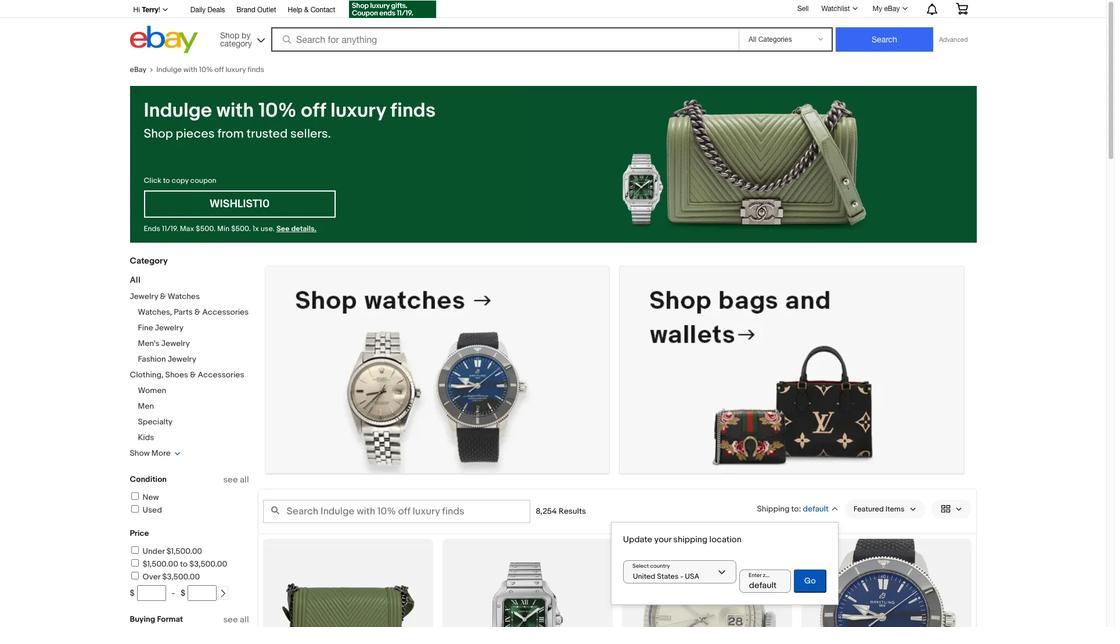 Task type: describe. For each thing, give the bounding box(es) containing it.
Used checkbox
[[131, 506, 139, 513]]

sell
[[798, 4, 809, 13]]

fashion
[[138, 354, 166, 364]]

show
[[130, 449, 150, 458]]

jewelry up clothing, shoes & accessories link
[[168, 354, 196, 364]]

$ for minimum value text field
[[130, 589, 135, 598]]

watchlist
[[822, 5, 850, 13]]

kids link
[[138, 433, 154, 443]]

copy
[[172, 176, 189, 185]]

sell link
[[793, 4, 814, 13]]

wishlist10
[[210, 198, 270, 211]]

& right shoes
[[190, 370, 196, 380]]

update
[[623, 534, 653, 545]]

contact
[[311, 6, 335, 14]]

jewelry down the all
[[130, 292, 158, 302]]

over
[[143, 572, 160, 582]]

specialty
[[138, 417, 173, 427]]

category
[[130, 256, 168, 267]]

0 vertical spatial $3,500.00
[[189, 560, 227, 569]]

specialty link
[[138, 417, 173, 427]]

advanced link
[[934, 28, 974, 51]]

1 $500. from the left
[[196, 224, 216, 234]]

see all button for condition
[[223, 475, 249, 486]]

Over $3,500.00 checkbox
[[131, 572, 139, 580]]

my ebay
[[873, 5, 900, 13]]

buying format
[[130, 615, 183, 625]]

shop
[[144, 127, 173, 142]]

finds for indulge with 10% off luxury finds
[[248, 65, 264, 74]]

10% for indulge with 10% off luxury finds
[[199, 65, 213, 74]]

handbags image
[[620, 267, 965, 473]]

-
[[172, 589, 175, 598]]

8,254 results
[[536, 507, 586, 516]]

jewelry & watches watches, parts & accessories fine jewelry men's jewelry fashion jewelry clothing, shoes & accessories women men specialty kids
[[130, 292, 249, 443]]

parts
[[174, 307, 193, 317]]

help & contact
[[288, 6, 335, 14]]

shipping
[[674, 534, 708, 545]]

fine jewelry link
[[138, 323, 184, 333]]

rolex datejust men stainless steel watch 18k white gold fluted bezel silver 1601 image
[[633, 539, 781, 628]]

11/19.
[[162, 224, 178, 234]]

under
[[143, 547, 165, 557]]

coupon
[[190, 176, 217, 185]]

sellers.
[[291, 127, 331, 142]]

daily
[[190, 6, 206, 14]]

see for buying format
[[223, 615, 238, 626]]

more
[[152, 449, 171, 458]]

luxury for indulge with 10% off luxury finds
[[226, 65, 246, 74]]

all for buying format
[[240, 615, 249, 626]]

ends
[[144, 224, 160, 234]]

max
[[180, 224, 194, 234]]

under $1,500.00 link
[[129, 547, 202, 557]]

account navigation
[[130, 0, 977, 20]]

brand outlet link
[[237, 4, 276, 17]]

your
[[655, 534, 672, 545]]

luxury for indulge with 10% off luxury finds shop pieces from trusted sellers.
[[331, 99, 386, 123]]

used link
[[129, 506, 162, 515]]

my
[[873, 5, 883, 13]]

cartier santos medium 35.1mm wssa0061 steel roman green dial new/complete 2023 image
[[442, 560, 613, 628]]

trusted
[[247, 127, 288, 142]]

min
[[217, 224, 230, 234]]

brand
[[237, 6, 256, 14]]

buying
[[130, 615, 155, 625]]

your shopping cart image
[[956, 3, 969, 15]]

price
[[130, 529, 149, 539]]

chanel calfskin chevron quilted medium boy flap light green bag image
[[263, 539, 433, 628]]

1 vertical spatial $1,500.00
[[143, 560, 178, 569]]

off for indulge with 10% off luxury finds
[[215, 65, 224, 74]]

none text field watches
[[265, 267, 610, 474]]

update your shipping location main content
[[258, 257, 977, 628]]

1x
[[253, 224, 259, 234]]

show more
[[130, 449, 171, 458]]

$ for maximum value text field
[[181, 589, 186, 598]]

advanced
[[940, 36, 968, 43]]

deals
[[208, 6, 225, 14]]

Maximum Value text field
[[188, 586, 217, 601]]

& inside account navigation
[[304, 6, 309, 14]]

to for copy
[[163, 176, 170, 185]]

ebay inside account navigation
[[885, 5, 900, 13]]

see all for buying format
[[223, 615, 249, 626]]

men link
[[138, 402, 154, 411]]



Task type: vqa. For each thing, say whether or not it's contained in the screenshot.
the used checkbox on the bottom left of page
yes



Task type: locate. For each thing, give the bounding box(es) containing it.
$3,500.00 up maximum value text field
[[189, 560, 227, 569]]

luxury
[[226, 65, 246, 74], [331, 99, 386, 123]]

0 horizontal spatial $
[[130, 589, 135, 598]]

accessories right shoes
[[198, 370, 244, 380]]

1 horizontal spatial ebay
[[885, 5, 900, 13]]

help
[[288, 6, 302, 14]]

ebay
[[885, 5, 900, 13], [130, 65, 147, 74]]

finds
[[248, 65, 264, 74], [391, 99, 436, 123]]

over $3,500.00
[[143, 572, 200, 582]]

men's
[[138, 339, 160, 349]]

0 vertical spatial all
[[240, 475, 249, 486]]

1 vertical spatial finds
[[391, 99, 436, 123]]

1 vertical spatial see all button
[[223, 615, 249, 626]]

condition
[[130, 475, 167, 485]]

jewelry & watches link
[[130, 292, 200, 302]]

2 all from the top
[[240, 615, 249, 626]]

1 vertical spatial luxury
[[331, 99, 386, 123]]

1 vertical spatial 10%
[[258, 99, 297, 123]]

1 horizontal spatial to
[[180, 560, 188, 569]]

indulge for indulge with 10% off luxury finds
[[156, 65, 182, 74]]

see all button
[[223, 475, 249, 486], [223, 615, 249, 626]]

2 see all from the top
[[223, 615, 249, 626]]

New checkbox
[[131, 493, 139, 500]]

pieces
[[176, 127, 215, 142]]

1 all from the top
[[240, 475, 249, 486]]

2 $ from the left
[[181, 589, 186, 598]]

see all button for buying format
[[223, 615, 249, 626]]

$ down over $3,500.00 option
[[130, 589, 135, 598]]

0 horizontal spatial luxury
[[226, 65, 246, 74]]

Minimum Value text field
[[137, 586, 166, 601]]

update your shipping location
[[623, 534, 742, 545]]

indulge with 10% off luxury finds shop pieces from trusted sellers.
[[144, 99, 436, 142]]

with right ebay link
[[184, 65, 197, 74]]

2 see from the top
[[223, 615, 238, 626]]

kids
[[138, 433, 154, 443]]

watchlist link
[[815, 2, 863, 16]]

details.
[[291, 224, 317, 234]]

10% for indulge with 10% off luxury finds shop pieces from trusted sellers.
[[258, 99, 297, 123]]

1 vertical spatial with
[[217, 99, 254, 123]]

0 vertical spatial $1,500.00
[[167, 547, 202, 557]]

daily deals link
[[190, 4, 225, 17]]

wishlist10 button
[[144, 191, 336, 218]]

watches,
[[138, 307, 172, 317]]

results
[[559, 507, 586, 516]]

to for $3,500.00
[[180, 560, 188, 569]]

None submit
[[836, 27, 934, 52], [794, 570, 827, 593], [836, 27, 934, 52], [794, 570, 827, 593]]

indulge for indulge with 10% off luxury finds shop pieces from trusted sellers.
[[144, 99, 212, 123]]

see for condition
[[223, 475, 238, 486]]

new link
[[129, 493, 159, 503]]

1 vertical spatial indulge
[[144, 99, 212, 123]]

all for condition
[[240, 475, 249, 486]]

0 horizontal spatial to
[[163, 176, 170, 185]]

&
[[304, 6, 309, 14], [160, 292, 166, 302], [195, 307, 201, 317], [190, 370, 196, 380]]

0 horizontal spatial 10%
[[199, 65, 213, 74]]

fashion jewelry link
[[138, 354, 196, 364]]

$1,500.00 up over $3,500.00 link
[[143, 560, 178, 569]]

0 horizontal spatial with
[[184, 65, 197, 74]]

with for indulge with 10% off luxury finds shop pieces from trusted sellers.
[[217, 99, 254, 123]]

1 horizontal spatial finds
[[391, 99, 436, 123]]

over $3,500.00 link
[[129, 572, 200, 582]]

0 vertical spatial see
[[223, 475, 238, 486]]

use.
[[261, 224, 275, 234]]

daily deals
[[190, 6, 225, 14]]

0 vertical spatial finds
[[248, 65, 264, 74]]

1 vertical spatial see
[[223, 615, 238, 626]]

0 vertical spatial see all
[[223, 475, 249, 486]]

0 horizontal spatial ebay
[[130, 65, 147, 74]]

with inside indulge with 10% off luxury finds shop pieces from trusted sellers.
[[217, 99, 254, 123]]

women
[[138, 386, 166, 396]]

$1,500.00 to $3,500.00
[[143, 560, 227, 569]]

clothing,
[[130, 370, 164, 380]]

1 horizontal spatial off
[[301, 99, 326, 123]]

men's jewelry link
[[138, 339, 190, 349]]

1 vertical spatial off
[[301, 99, 326, 123]]

with up from
[[217, 99, 254, 123]]

1 horizontal spatial $500.
[[231, 224, 251, 234]]

& right help
[[304, 6, 309, 14]]

indulge
[[156, 65, 182, 74], [144, 99, 212, 123]]

$3,500.00 down $1,500.00 to $3,500.00 link
[[162, 572, 200, 582]]

1 vertical spatial all
[[240, 615, 249, 626]]

0 horizontal spatial $500.
[[196, 224, 216, 234]]

0 vertical spatial ebay
[[885, 5, 900, 13]]

to
[[163, 176, 170, 185], [180, 560, 188, 569]]

fine
[[138, 323, 153, 333]]

1 vertical spatial to
[[180, 560, 188, 569]]

0 horizontal spatial off
[[215, 65, 224, 74]]

10%
[[199, 65, 213, 74], [258, 99, 297, 123]]

0 vertical spatial luxury
[[226, 65, 246, 74]]

accessories right the parts
[[202, 307, 249, 317]]

jewelry up the men's jewelry 'link'
[[155, 323, 184, 333]]

ebay link
[[130, 65, 156, 74]]

$
[[130, 589, 135, 598], [181, 589, 186, 598]]

get the coupon image
[[349, 1, 437, 18]]

10% inside indulge with 10% off luxury finds shop pieces from trusted sellers.
[[258, 99, 297, 123]]

2 see all button from the top
[[223, 615, 249, 626]]

women link
[[138, 386, 166, 396]]

banner containing sell
[[130, 0, 977, 56]]

$1,500.00
[[167, 547, 202, 557], [143, 560, 178, 569]]

with
[[184, 65, 197, 74], [217, 99, 254, 123]]

off for indulge with 10% off luxury finds shop pieces from trusted sellers.
[[301, 99, 326, 123]]

mens 46mm breitling super ocean automatic watch with blue and dial rubber strap image
[[804, 539, 970, 628]]

Under $1,500.00 checkbox
[[131, 547, 139, 554]]

None text field
[[265, 267, 610, 474], [620, 267, 965, 474], [623, 561, 737, 584], [740, 570, 791, 593], [623, 561, 737, 584], [740, 570, 791, 593]]

watches image
[[265, 267, 610, 473]]

1 vertical spatial see all
[[223, 615, 249, 626]]

1 $ from the left
[[130, 589, 135, 598]]

1 horizontal spatial $
[[181, 589, 186, 598]]

submit price range image
[[219, 590, 227, 598]]

luxury inside indulge with 10% off luxury finds shop pieces from trusted sellers.
[[331, 99, 386, 123]]

indulge inside indulge with 10% off luxury finds shop pieces from trusted sellers.
[[144, 99, 212, 123]]

finds for indulge with 10% off luxury finds shop pieces from trusted sellers.
[[391, 99, 436, 123]]

1 vertical spatial ebay
[[130, 65, 147, 74]]

& up watches,
[[160, 292, 166, 302]]

click
[[144, 176, 161, 185]]

show more button
[[130, 449, 181, 458]]

8,254
[[536, 507, 557, 516]]

watches
[[168, 292, 200, 302]]

watches, parts & accessories link
[[138, 307, 249, 317]]

finds inside indulge with 10% off luxury finds shop pieces from trusted sellers.
[[391, 99, 436, 123]]

1 horizontal spatial luxury
[[331, 99, 386, 123]]

1 vertical spatial $3,500.00
[[162, 572, 200, 582]]

1 horizontal spatial with
[[217, 99, 254, 123]]

format
[[157, 615, 183, 625]]

under $1,500.00
[[143, 547, 202, 557]]

all
[[130, 275, 140, 286]]

click to copy coupon
[[144, 176, 217, 185]]

new
[[143, 493, 159, 503]]

2 $500. from the left
[[231, 224, 251, 234]]

1 see all from the top
[[223, 475, 249, 486]]

to left copy at the left
[[163, 176, 170, 185]]

to down under $1,500.00
[[180, 560, 188, 569]]

used
[[143, 506, 162, 515]]

banner
[[130, 0, 977, 56]]

0 horizontal spatial finds
[[248, 65, 264, 74]]

accessories
[[202, 307, 249, 317], [198, 370, 244, 380]]

see all for condition
[[223, 475, 249, 486]]

brand outlet
[[237, 6, 276, 14]]

& right the parts
[[195, 307, 201, 317]]

none text field "handbags"
[[620, 267, 965, 474]]

$1,500.00 to $3,500.00 link
[[129, 560, 227, 569]]

see
[[277, 224, 290, 234]]

$1,500.00 up '$1,500.00 to $3,500.00'
[[167, 547, 202, 557]]

off inside indulge with 10% off luxury finds shop pieces from trusted sellers.
[[301, 99, 326, 123]]

location
[[710, 534, 742, 545]]

see
[[223, 475, 238, 486], [223, 615, 238, 626]]

$500. left min
[[196, 224, 216, 234]]

0 vertical spatial see all button
[[223, 475, 249, 486]]

0 vertical spatial indulge
[[156, 65, 182, 74]]

0 vertical spatial accessories
[[202, 307, 249, 317]]

men
[[138, 402, 154, 411]]

clothing, shoes & accessories link
[[130, 370, 244, 380]]

1 see from the top
[[223, 475, 238, 486]]

indulge with 10% off luxury finds
[[156, 65, 264, 74]]

1 horizontal spatial 10%
[[258, 99, 297, 123]]

outlet
[[257, 6, 276, 14]]

$3,500.00
[[189, 560, 227, 569], [162, 572, 200, 582]]

ends 11/19. max $500. min $500. 1x use. see details.
[[144, 224, 317, 234]]

see all
[[223, 475, 249, 486], [223, 615, 249, 626]]

1 see all button from the top
[[223, 475, 249, 486]]

$ right -
[[181, 589, 186, 598]]

shoes
[[165, 370, 188, 380]]

0 vertical spatial to
[[163, 176, 170, 185]]

1 vertical spatial accessories
[[198, 370, 244, 380]]

0 vertical spatial off
[[215, 65, 224, 74]]

$1,500.00 to $3,500.00 checkbox
[[131, 560, 139, 567]]

0 vertical spatial with
[[184, 65, 197, 74]]

help & contact link
[[288, 4, 335, 17]]

jewelry up fashion jewelry link
[[161, 339, 190, 349]]

from
[[218, 127, 244, 142]]

my ebay link
[[867, 2, 913, 16]]

with for indulge with 10% off luxury finds
[[184, 65, 197, 74]]

$500. left 1x
[[231, 224, 251, 234]]

0 vertical spatial 10%
[[199, 65, 213, 74]]



